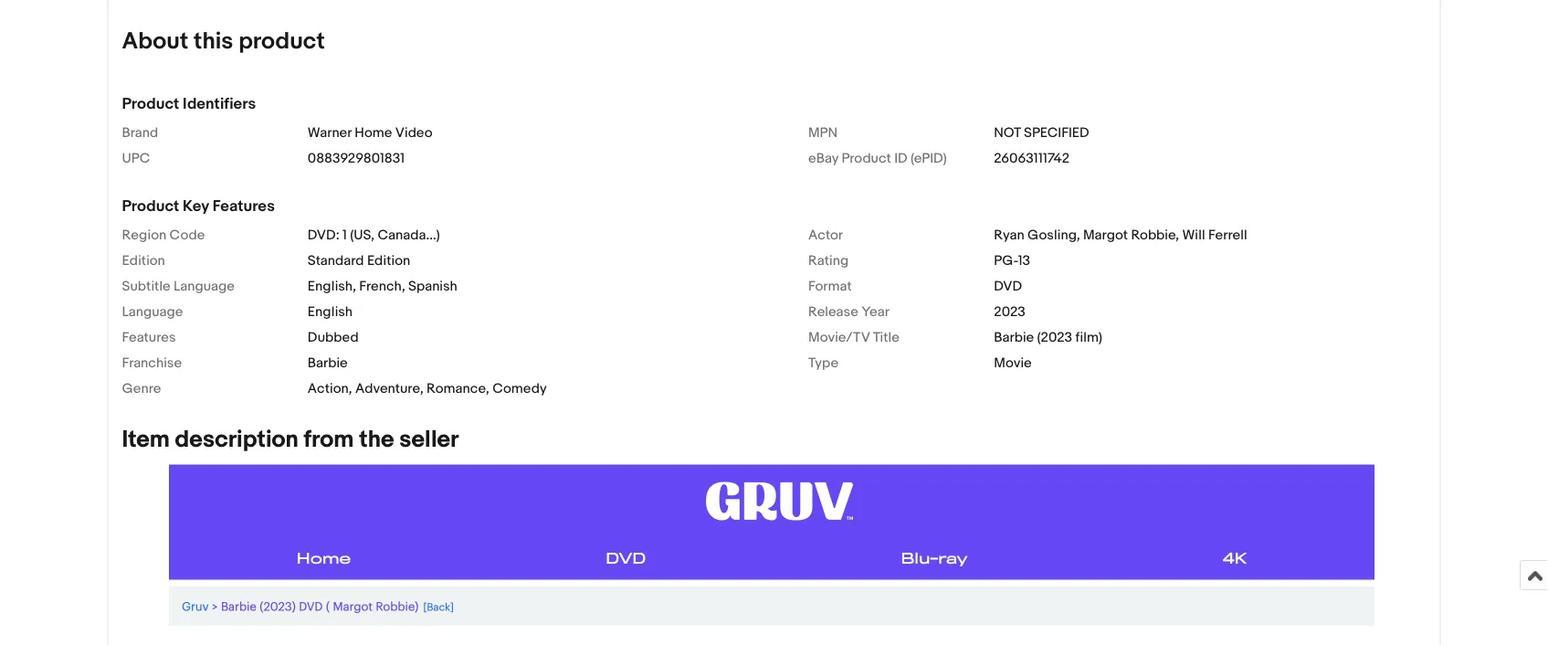 Task type: locate. For each thing, give the bounding box(es) containing it.
region
[[122, 227, 167, 243]]

product up region
[[122, 197, 179, 216]]

subtitle language
[[122, 278, 235, 295]]

edition up english, french, spanish
[[367, 252, 410, 269]]

1 horizontal spatial edition
[[367, 252, 410, 269]]

barbie
[[994, 329, 1035, 346], [308, 355, 348, 371]]

product up brand
[[122, 94, 179, 113]]

product left id
[[842, 150, 892, 166]]

region code
[[122, 227, 205, 243]]

1 horizontal spatial barbie
[[994, 329, 1035, 346]]

edition down region
[[122, 252, 165, 269]]

not specified
[[994, 124, 1090, 141]]

language
[[174, 278, 235, 295], [122, 304, 183, 320]]

barbie up movie
[[994, 329, 1035, 346]]

title
[[873, 329, 900, 346]]

(2023
[[1038, 329, 1073, 346]]

barbie for barbie (2023 film)
[[994, 329, 1035, 346]]

mpn
[[809, 124, 838, 141]]

dvd: 1 (us, canada...)
[[308, 227, 440, 243]]

0 vertical spatial language
[[174, 278, 235, 295]]

1 vertical spatial barbie
[[308, 355, 348, 371]]

language down subtitle
[[122, 304, 183, 320]]

english
[[308, 304, 353, 320]]

seller
[[399, 426, 459, 454]]

movie
[[994, 355, 1032, 371]]

not
[[994, 124, 1021, 141]]

key
[[183, 197, 209, 216]]

standard
[[308, 252, 364, 269]]

french,
[[359, 278, 405, 295]]

product
[[122, 94, 179, 113], [842, 150, 892, 166], [122, 197, 179, 216]]

movie/tv
[[809, 329, 870, 346]]

canada...)
[[378, 227, 440, 243]]

action, adventure, romance, comedy
[[308, 380, 547, 397]]

video
[[396, 124, 433, 141]]

barbie (2023 film)
[[994, 329, 1103, 346]]

release
[[809, 304, 859, 320]]

1 edition from the left
[[122, 252, 165, 269]]

dubbed
[[308, 329, 359, 346]]

product
[[239, 27, 325, 55]]

features
[[213, 197, 275, 216], [122, 329, 176, 346]]

dvd
[[994, 278, 1023, 295]]

barbie up action, at bottom
[[308, 355, 348, 371]]

ryan
[[994, 227, 1025, 243]]

specified
[[1024, 124, 1090, 141]]

from
[[304, 426, 354, 454]]

adventure,
[[355, 380, 424, 397]]

movie/tv title
[[809, 329, 900, 346]]

0 vertical spatial product
[[122, 94, 179, 113]]

0 horizontal spatial edition
[[122, 252, 165, 269]]

english, french, spanish
[[308, 278, 458, 295]]

about
[[122, 27, 188, 55]]

features right key
[[213, 197, 275, 216]]

0 vertical spatial features
[[213, 197, 275, 216]]

year
[[862, 304, 890, 320]]

genre
[[122, 380, 161, 397]]

0883929801831
[[308, 150, 405, 166]]

romance,
[[427, 380, 490, 397]]

2 vertical spatial product
[[122, 197, 179, 216]]

edition
[[122, 252, 165, 269], [367, 252, 410, 269]]

features up franchise
[[122, 329, 176, 346]]

0 vertical spatial barbie
[[994, 329, 1035, 346]]

language down code
[[174, 278, 235, 295]]

0 horizontal spatial features
[[122, 329, 176, 346]]

1 horizontal spatial features
[[213, 197, 275, 216]]

rating
[[809, 252, 849, 269]]

margot
[[1084, 227, 1129, 243]]

1 vertical spatial features
[[122, 329, 176, 346]]

ferrell
[[1209, 227, 1248, 243]]

0 horizontal spatial barbie
[[308, 355, 348, 371]]



Task type: describe. For each thing, give the bounding box(es) containing it.
format
[[809, 278, 852, 295]]

barbie for barbie
[[308, 355, 348, 371]]

home
[[355, 124, 392, 141]]

the
[[359, 426, 394, 454]]

ebay
[[809, 150, 839, 166]]

product for product identifiers
[[122, 94, 179, 113]]

ryan gosling, margot robbie, will ferrell
[[994, 227, 1248, 243]]

this
[[194, 27, 233, 55]]

(us,
[[350, 227, 375, 243]]

standard edition
[[308, 252, 410, 269]]

warner home video
[[308, 124, 433, 141]]

1 vertical spatial language
[[122, 304, 183, 320]]

release year
[[809, 304, 890, 320]]

pg-
[[994, 252, 1019, 269]]

gosling,
[[1028, 227, 1081, 243]]

code
[[170, 227, 205, 243]]

ebay product id (epid)
[[809, 150, 947, 166]]

brand
[[122, 124, 158, 141]]

26063111742
[[994, 150, 1070, 166]]

product key features
[[122, 197, 275, 216]]

type
[[809, 355, 839, 371]]

item
[[122, 426, 170, 454]]

id
[[895, 150, 908, 166]]

about this product
[[122, 27, 325, 55]]

identifiers
[[183, 94, 256, 113]]

2023
[[994, 304, 1026, 320]]

pg-13
[[994, 252, 1031, 269]]

english,
[[308, 278, 356, 295]]

item description from the seller
[[122, 426, 459, 454]]

franchise
[[122, 355, 182, 371]]

product for product key features
[[122, 197, 179, 216]]

(epid)
[[911, 150, 947, 166]]

description
[[175, 426, 299, 454]]

warner
[[308, 124, 352, 141]]

13
[[1019, 252, 1031, 269]]

dvd:
[[308, 227, 340, 243]]

film)
[[1076, 329, 1103, 346]]

comedy
[[493, 380, 547, 397]]

robbie,
[[1132, 227, 1180, 243]]

upc
[[122, 150, 150, 166]]

1
[[343, 227, 347, 243]]

spanish
[[408, 278, 458, 295]]

action,
[[308, 380, 352, 397]]

1 vertical spatial product
[[842, 150, 892, 166]]

2 edition from the left
[[367, 252, 410, 269]]

subtitle
[[122, 278, 171, 295]]

will
[[1183, 227, 1206, 243]]

actor
[[809, 227, 843, 243]]

product identifiers
[[122, 94, 256, 113]]



Task type: vqa. For each thing, say whether or not it's contained in the screenshot.


